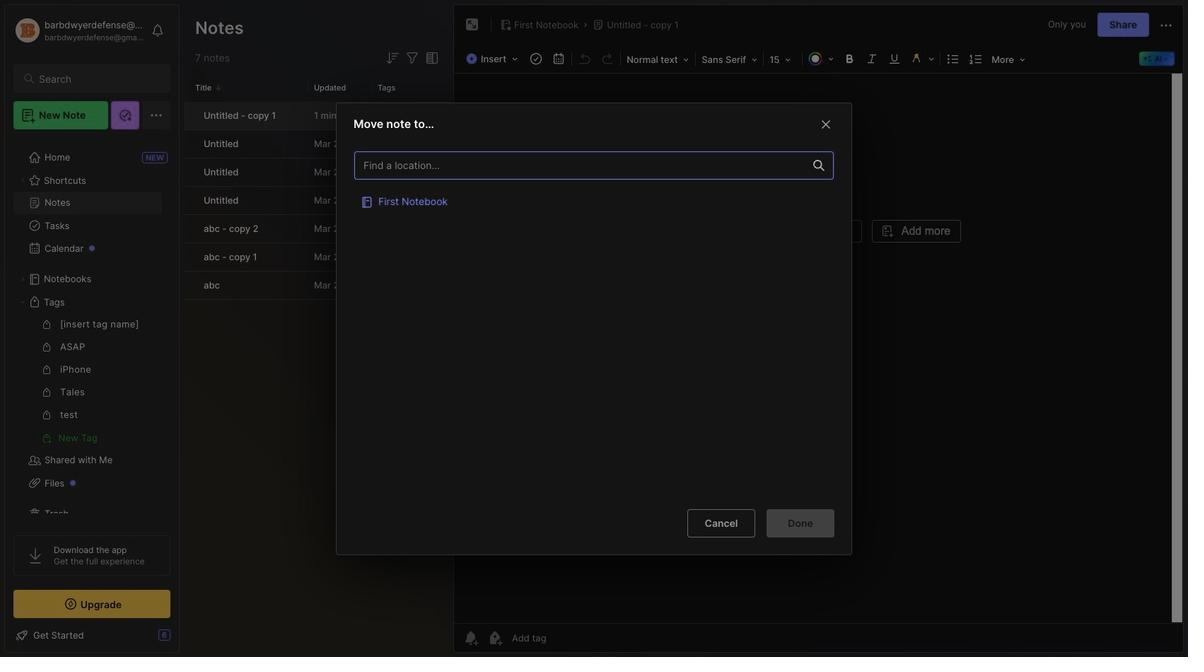 Task type: locate. For each thing, give the bounding box(es) containing it.
italic image
[[863, 49, 883, 69]]

none search field inside main element
[[39, 70, 158, 87]]

numbered list image
[[967, 49, 987, 69]]

Note Editor text field
[[454, 73, 1184, 623]]

add tag image
[[487, 630, 504, 647]]

font family image
[[698, 50, 762, 68]]

cell
[[355, 186, 834, 215]]

expand notebooks image
[[18, 275, 27, 284]]

group
[[13, 313, 162, 449]]

font color image
[[805, 49, 839, 69]]

heading level image
[[623, 50, 694, 68]]

Search text field
[[39, 72, 158, 86]]

note window element
[[454, 4, 1185, 653]]

close image
[[818, 115, 835, 132]]

highlight image
[[907, 49, 939, 69]]

Find a location field
[[347, 144, 841, 498]]

row group
[[184, 102, 449, 300]]

bold image
[[840, 49, 860, 69]]

Find a location… text field
[[355, 153, 805, 177]]

font size image
[[766, 50, 801, 68]]

calendar event image
[[549, 49, 569, 69]]

cell inside "find a location" field
[[355, 186, 834, 215]]

main element
[[0, 0, 184, 657]]

tree
[[5, 138, 179, 534]]

underline image
[[885, 49, 905, 69]]

None search field
[[39, 70, 158, 87]]



Task type: vqa. For each thing, say whether or not it's contained in the screenshot.
group inside Main element
yes



Task type: describe. For each thing, give the bounding box(es) containing it.
expand note image
[[464, 16, 481, 33]]

bulleted list image
[[944, 49, 964, 69]]

more image
[[988, 50, 1030, 68]]

add a reminder image
[[463, 630, 480, 647]]

group inside tree
[[13, 313, 162, 449]]

task image
[[527, 49, 546, 69]]

insert image
[[463, 50, 525, 68]]

tree inside main element
[[5, 138, 179, 534]]

expand tags image
[[18, 298, 27, 306]]



